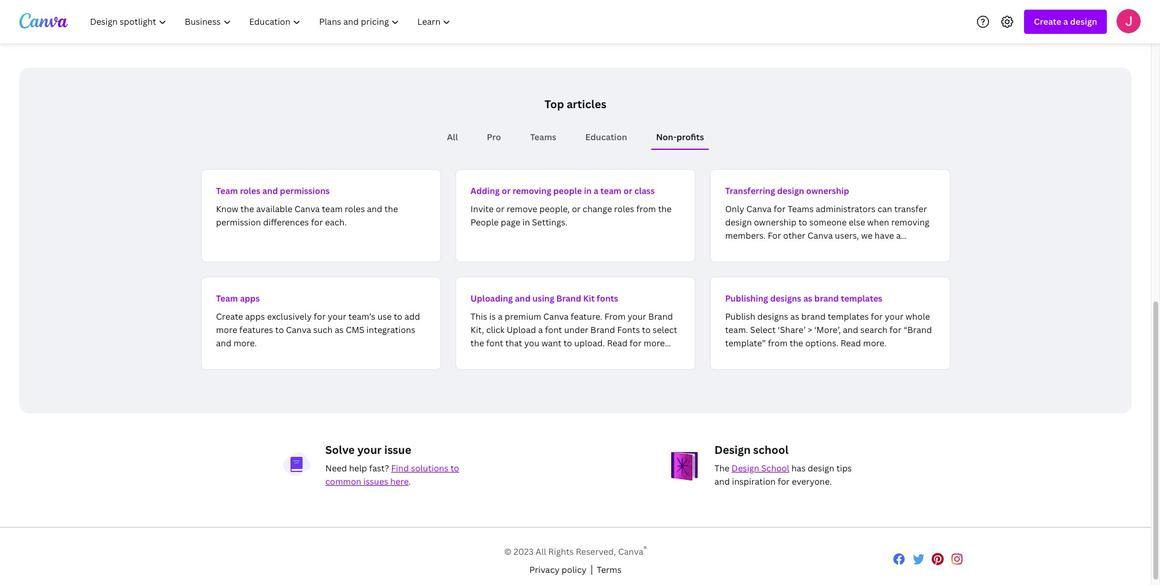 Task type: vqa. For each thing, say whether or not it's contained in the screenshot.
ALL to the top
yes



Task type: locate. For each thing, give the bounding box(es) containing it.
only
[[726, 203, 745, 215]]

templates up 'search'
[[841, 293, 883, 304]]

can
[[878, 203, 893, 215]]

0 horizontal spatial create
[[216, 311, 243, 322]]

invite
[[471, 203, 494, 215]]

and
[[263, 185, 278, 196], [367, 203, 383, 215], [515, 293, 531, 304], [843, 324, 859, 336], [216, 337, 232, 349], [715, 476, 730, 487]]

privacy policy link
[[530, 563, 587, 577]]

0 vertical spatial font
[[545, 324, 562, 336]]

design left "james peterson" icon
[[1071, 16, 1098, 27]]

template"
[[726, 337, 766, 349]]

education
[[586, 131, 628, 143]]

integrations
[[367, 324, 416, 336]]

for inside only canva for teams administrators can transfer design ownership to someone else when removing members. for other canva users, we have a recommended workaround.
[[774, 203, 786, 215]]

each.
[[325, 216, 347, 228]]

select
[[751, 324, 776, 336]]

0 horizontal spatial read
[[607, 337, 628, 349]]

whole
[[906, 311, 931, 322]]

0 vertical spatial in
[[584, 185, 592, 196]]

'share'
[[778, 324, 806, 336]]

for
[[774, 203, 786, 215], [311, 216, 323, 228], [314, 311, 326, 322], [871, 311, 883, 322], [890, 324, 902, 336], [630, 337, 642, 349], [778, 476, 790, 487]]

your inside this is a premium canva feature. from your brand kit, click upload a font under brand fonts to select the font that you want to upload. read for more details.
[[628, 311, 647, 322]]

from down ''share''
[[768, 337, 788, 349]]

2 team from the top
[[216, 293, 238, 304]]

all left pro
[[447, 131, 458, 143]]

this is a premium canva feature. from your brand kit, click upload a font under brand fonts to select the font that you want to upload. read for more details.
[[471, 311, 678, 362]]

roles
[[240, 185, 261, 196], [345, 203, 365, 215], [614, 203, 635, 215]]

0 vertical spatial all
[[447, 131, 458, 143]]

publish
[[726, 311, 756, 322]]

more left features
[[216, 324, 237, 336]]

2 more. from the left
[[864, 337, 887, 349]]

2 horizontal spatial roles
[[614, 203, 635, 215]]

here
[[391, 476, 409, 487]]

1 horizontal spatial roles
[[345, 203, 365, 215]]

brand up "select"
[[649, 311, 673, 322]]

1 horizontal spatial team
[[601, 185, 622, 196]]

templates for publishing designs as brand templates
[[841, 293, 883, 304]]

available
[[256, 203, 293, 215]]

0 horizontal spatial font
[[487, 337, 504, 349]]

canva up terms
[[619, 546, 644, 557]]

read down fonts
[[607, 337, 628, 349]]

privacy
[[530, 564, 560, 575]]

more. down 'search'
[[864, 337, 887, 349]]

1 vertical spatial apps
[[245, 311, 265, 322]]

for down transferring design ownership
[[774, 203, 786, 215]]

0 horizontal spatial from
[[637, 203, 656, 215]]

brand left kit
[[557, 293, 582, 304]]

a
[[1064, 16, 1069, 27], [594, 185, 599, 196], [897, 230, 902, 241], [498, 311, 503, 322], [539, 324, 543, 336]]

as left cms
[[335, 324, 344, 336]]

design
[[1071, 16, 1098, 27], [778, 185, 805, 196], [726, 216, 752, 228], [808, 463, 835, 474]]

design up "the" on the bottom
[[715, 443, 751, 457]]

for left each.
[[311, 216, 323, 228]]

as up ''share''
[[791, 311, 800, 322]]

people
[[554, 185, 582, 196]]

design inside only canva for teams administrators can transfer design ownership to someone else when removing members. for other canva users, we have a recommended workaround.
[[726, 216, 752, 228]]

1 vertical spatial brand
[[649, 311, 673, 322]]

create
[[1035, 16, 1062, 27], [216, 311, 243, 322]]

tips
[[837, 463, 852, 474]]

search
[[861, 324, 888, 336]]

team up 'change'
[[601, 185, 622, 196]]

read
[[607, 337, 628, 349], [841, 337, 862, 349]]

in
[[584, 185, 592, 196], [523, 216, 530, 228]]

1 more. from the left
[[234, 337, 257, 349]]

1 vertical spatial team
[[216, 293, 238, 304]]

removing down transfer
[[892, 216, 930, 228]]

for up such
[[314, 311, 326, 322]]

0 horizontal spatial removing
[[513, 185, 552, 196]]

click
[[486, 324, 505, 336]]

read down 'search'
[[841, 337, 862, 349]]

0 vertical spatial teams
[[530, 131, 557, 143]]

for down fonts
[[630, 337, 642, 349]]

1 horizontal spatial brand
[[591, 324, 616, 336]]

for right 'search'
[[890, 324, 902, 336]]

1 horizontal spatial removing
[[892, 216, 930, 228]]

in down remove at the top left
[[523, 216, 530, 228]]

teams down transferring design ownership
[[788, 203, 814, 215]]

for down school
[[778, 476, 790, 487]]

brand up the >
[[802, 311, 826, 322]]

from inside invite or remove people, or change roles from the people page in settings.
[[637, 203, 656, 215]]

font
[[545, 324, 562, 336], [487, 337, 504, 349]]

brand
[[815, 293, 839, 304], [802, 311, 826, 322]]

settings.
[[532, 216, 568, 228]]

canva down permissions
[[295, 203, 320, 215]]

roles right 'change'
[[614, 203, 635, 215]]

invite or remove people, or change roles from the people page in settings.
[[471, 203, 672, 228]]

1 vertical spatial as
[[791, 311, 800, 322]]

more
[[216, 324, 237, 336], [644, 337, 665, 349]]

design up inspiration
[[732, 463, 760, 474]]

0 vertical spatial create
[[1035, 16, 1062, 27]]

0 horizontal spatial team
[[322, 203, 343, 215]]

2 horizontal spatial brand
[[649, 311, 673, 322]]

solutions
[[411, 463, 449, 474]]

ownership up administrators in the right top of the page
[[807, 185, 850, 196]]

or up page
[[496, 203, 505, 215]]

your
[[328, 311, 347, 322], [628, 311, 647, 322], [885, 311, 904, 322], [358, 443, 382, 457]]

canva down uploading and using brand kit fonts
[[544, 311, 569, 322]]

0 horizontal spatial in
[[523, 216, 530, 228]]

for up 'search'
[[871, 311, 883, 322]]

as inside create apps exclusively for your team's use to add more features to canva such as cms integrations and more.
[[335, 324, 344, 336]]

1 team from the top
[[216, 185, 238, 196]]

brand down 'from'
[[591, 324, 616, 336]]

your up fonts
[[628, 311, 647, 322]]

1 vertical spatial team
[[322, 203, 343, 215]]

2 vertical spatial brand
[[591, 324, 616, 336]]

team inside know the available canva team roles and the permission differences for each.
[[322, 203, 343, 215]]

terms link
[[597, 563, 622, 577]]

1 vertical spatial create
[[216, 311, 243, 322]]

0 vertical spatial team
[[601, 185, 622, 196]]

the
[[241, 203, 254, 215], [385, 203, 398, 215], [658, 203, 672, 215], [471, 337, 484, 349], [790, 337, 804, 349]]

canva
[[295, 203, 320, 215], [747, 203, 772, 215], [808, 230, 833, 241], [544, 311, 569, 322], [286, 324, 311, 336], [619, 546, 644, 557]]

all inside © 2023 all rights reserved, canva ®
[[536, 546, 547, 557]]

apps
[[240, 293, 260, 304], [245, 311, 265, 322]]

and inside has design tips and inspiration for everyone.
[[715, 476, 730, 487]]

0 vertical spatial templates
[[841, 293, 883, 304]]

all right the 2023
[[536, 546, 547, 557]]

as
[[804, 293, 813, 304], [791, 311, 800, 322], [335, 324, 344, 336]]

0 vertical spatial brand
[[815, 293, 839, 304]]

read inside this is a premium canva feature. from your brand kit, click upload a font under brand fonts to select the font that you want to upload. read for more details.
[[607, 337, 628, 349]]

0 vertical spatial designs
[[771, 293, 802, 304]]

team
[[601, 185, 622, 196], [322, 203, 343, 215]]

and inside know the available canva team roles and the permission differences for each.
[[367, 203, 383, 215]]

fast?
[[369, 463, 389, 474]]

1 read from the left
[[607, 337, 628, 349]]

have
[[875, 230, 895, 241]]

as inside publish designs as brand templates for your whole team. select 'share' > 'more', and search for "brand template" from the options. read more.
[[791, 311, 800, 322]]

0 vertical spatial apps
[[240, 293, 260, 304]]

team for team roles and permissions
[[216, 185, 238, 196]]

remove
[[507, 203, 538, 215]]

brand inside publish designs as brand templates for your whole team. select 'share' > 'more', and search for "brand template" from the options. read more.
[[802, 311, 826, 322]]

teams
[[530, 131, 557, 143], [788, 203, 814, 215]]

templates up 'more',
[[828, 311, 869, 322]]

roles up available
[[240, 185, 261, 196]]

or
[[502, 185, 511, 196], [624, 185, 633, 196], [496, 203, 505, 215], [572, 203, 581, 215]]

apps inside create apps exclusively for your team's use to add more features to canva such as cms integrations and more.
[[245, 311, 265, 322]]

create a design button
[[1025, 10, 1108, 34]]

canva inside create apps exclusively for your team's use to add more features to canva such as cms integrations and more.
[[286, 324, 311, 336]]

apps for create
[[245, 311, 265, 322]]

teams down the top
[[530, 131, 557, 143]]

1 horizontal spatial read
[[841, 337, 862, 349]]

to right solutions
[[451, 463, 460, 474]]

1 horizontal spatial all
[[536, 546, 547, 557]]

more inside create apps exclusively for your team's use to add more features to canva such as cms integrations and more.
[[216, 324, 237, 336]]

from down class
[[637, 203, 656, 215]]

to down under at the bottom
[[564, 337, 573, 349]]

want
[[542, 337, 562, 349]]

removing
[[513, 185, 552, 196], [892, 216, 930, 228]]

2023
[[514, 546, 534, 557]]

apps for team
[[240, 293, 260, 304]]

in inside invite or remove people, or change roles from the people page in settings.
[[523, 216, 530, 228]]

0 horizontal spatial ownership
[[754, 216, 797, 228]]

1 horizontal spatial more
[[644, 337, 665, 349]]

1 horizontal spatial teams
[[788, 203, 814, 215]]

templates inside publish designs as brand templates for your whole team. select 'share' > 'more', and search for "brand template" from the options. read more.
[[828, 311, 869, 322]]

brand
[[557, 293, 582, 304], [649, 311, 673, 322], [591, 324, 616, 336]]

brand up 'more',
[[815, 293, 839, 304]]

1 vertical spatial in
[[523, 216, 530, 228]]

and inside publish designs as brand templates for your whole team. select 'share' > 'more', and search for "brand template" from the options. read more.
[[843, 324, 859, 336]]

know
[[216, 203, 239, 215]]

to down exclusively
[[275, 324, 284, 336]]

all button
[[442, 126, 463, 149]]

for inside has design tips and inspiration for everyone.
[[778, 476, 790, 487]]

such
[[313, 324, 333, 336]]

more down "select"
[[644, 337, 665, 349]]

0 horizontal spatial brand
[[557, 293, 582, 304]]

0 horizontal spatial more.
[[234, 337, 257, 349]]

0 vertical spatial team
[[216, 185, 238, 196]]

more. inside create apps exclusively for your team's use to add more features to canva such as cms integrations and more.
[[234, 337, 257, 349]]

0 vertical spatial as
[[804, 293, 813, 304]]

1 vertical spatial removing
[[892, 216, 930, 228]]

in right the people
[[584, 185, 592, 196]]

from
[[605, 311, 626, 322]]

adding
[[471, 185, 500, 196]]

0 vertical spatial from
[[637, 203, 656, 215]]

create inside dropdown button
[[1035, 16, 1062, 27]]

a inside only canva for teams administrators can transfer design ownership to someone else when removing members. for other canva users, we have a recommended workaround.
[[897, 230, 902, 241]]

your left whole on the bottom right
[[885, 311, 904, 322]]

features
[[239, 324, 273, 336]]

as up the >
[[804, 293, 813, 304]]

1 vertical spatial ownership
[[754, 216, 797, 228]]

designs up the select
[[758, 311, 789, 322]]

more.
[[234, 337, 257, 349], [864, 337, 887, 349]]

roles up each.
[[345, 203, 365, 215]]

1 vertical spatial from
[[768, 337, 788, 349]]

create inside create apps exclusively for your team's use to add more features to canva such as cms integrations and more.
[[216, 311, 243, 322]]

1 horizontal spatial font
[[545, 324, 562, 336]]

2 read from the left
[[841, 337, 862, 349]]

to inside find solutions to common issues here
[[451, 463, 460, 474]]

2 horizontal spatial as
[[804, 293, 813, 304]]

0 horizontal spatial teams
[[530, 131, 557, 143]]

1 vertical spatial templates
[[828, 311, 869, 322]]

designs up ''share''
[[771, 293, 802, 304]]

removing up remove at the top left
[[513, 185, 552, 196]]

designs inside publish designs as brand templates for your whole team. select 'share' > 'more', and search for "brand template" from the options. read more.
[[758, 311, 789, 322]]

1 horizontal spatial from
[[768, 337, 788, 349]]

1 horizontal spatial as
[[791, 311, 800, 322]]

design inside dropdown button
[[1071, 16, 1098, 27]]

everyone.
[[792, 476, 832, 487]]

font up want
[[545, 324, 562, 336]]

1 vertical spatial teams
[[788, 203, 814, 215]]

0 horizontal spatial as
[[335, 324, 344, 336]]

1 vertical spatial designs
[[758, 311, 789, 322]]

1 vertical spatial font
[[487, 337, 504, 349]]

for
[[768, 230, 782, 241]]

0 horizontal spatial more
[[216, 324, 237, 336]]

or down the people
[[572, 203, 581, 215]]

team up each.
[[322, 203, 343, 215]]

0 vertical spatial more
[[216, 324, 237, 336]]

your up such
[[328, 311, 347, 322]]

top articles
[[545, 97, 607, 111]]

1 horizontal spatial more.
[[864, 337, 887, 349]]

ownership up for
[[754, 216, 797, 228]]

design down only
[[726, 216, 752, 228]]

to right use
[[394, 311, 403, 322]]

design inside has design tips and inspiration for everyone.
[[808, 463, 835, 474]]

upload
[[507, 324, 536, 336]]

for inside know the available canva team roles and the permission differences for each.
[[311, 216, 323, 228]]

1 vertical spatial more
[[644, 337, 665, 349]]

the design school
[[715, 463, 790, 474]]

design up everyone.
[[808, 463, 835, 474]]

0 horizontal spatial all
[[447, 131, 458, 143]]

font down click
[[487, 337, 504, 349]]

terms
[[597, 564, 622, 575]]

1 vertical spatial all
[[536, 546, 547, 557]]

brand for publish
[[802, 311, 826, 322]]

else
[[849, 216, 866, 228]]

2 vertical spatial as
[[335, 324, 344, 336]]

and inside create apps exclusively for your team's use to add more features to canva such as cms integrations and more.
[[216, 337, 232, 349]]

canva down exclusively
[[286, 324, 311, 336]]

teams inside only canva for teams administrators can transfer design ownership to someone else when removing members. for other canva users, we have a recommended workaround.
[[788, 203, 814, 215]]

when
[[868, 216, 890, 228]]

more. down features
[[234, 337, 257, 349]]

ownership inside only canva for teams administrators can transfer design ownership to someone else when removing members. for other canva users, we have a recommended workaround.
[[754, 216, 797, 228]]

0 vertical spatial ownership
[[807, 185, 850, 196]]

issues
[[364, 476, 389, 487]]

1 horizontal spatial ownership
[[807, 185, 850, 196]]

the
[[715, 463, 730, 474]]

canva inside this is a premium canva feature. from your brand kit, click upload a font under brand fonts to select the font that you want to upload. read for more details.
[[544, 311, 569, 322]]

1 vertical spatial brand
[[802, 311, 826, 322]]

1 horizontal spatial create
[[1035, 16, 1062, 27]]

ownership
[[807, 185, 850, 196], [754, 216, 797, 228]]

to up other
[[799, 216, 808, 228]]



Task type: describe. For each thing, give the bounding box(es) containing it.
reserved,
[[576, 546, 616, 557]]

education button
[[581, 126, 632, 149]]

canva down someone
[[808, 230, 833, 241]]

exclusively
[[267, 311, 312, 322]]

that
[[506, 337, 523, 349]]

for inside create apps exclusively for your team's use to add more features to canva such as cms integrations and more.
[[314, 311, 326, 322]]

add
[[405, 311, 420, 322]]

canva inside © 2023 all rights reserved, canva ®
[[619, 546, 644, 557]]

cms
[[346, 324, 365, 336]]

team.
[[726, 324, 749, 336]]

permission
[[216, 216, 261, 228]]

permissions
[[280, 185, 330, 196]]

has design tips and inspiration for everyone.
[[715, 463, 852, 487]]

change
[[583, 203, 612, 215]]

or right adding
[[502, 185, 511, 196]]

this
[[471, 311, 488, 322]]

to inside only canva for teams administrators can transfer design ownership to someone else when removing members. for other canva users, we have a recommended workaround.
[[799, 216, 808, 228]]

issue
[[384, 443, 412, 457]]

school
[[762, 463, 790, 474]]

or left class
[[624, 185, 633, 196]]

non-profits
[[657, 131, 704, 143]]

as for publish
[[791, 311, 800, 322]]

rights
[[549, 546, 574, 557]]

recommended
[[726, 243, 785, 255]]

differences
[[263, 216, 309, 228]]

details.
[[471, 351, 500, 362]]

transferring design ownership
[[726, 185, 850, 196]]

privacy policy
[[530, 564, 587, 575]]

®
[[644, 544, 647, 553]]

common
[[326, 476, 362, 487]]

need help fast?
[[326, 463, 391, 474]]

uploading and using brand kit fonts
[[471, 293, 619, 304]]

roles inside invite or remove people, or change roles from the people page in settings.
[[614, 203, 635, 215]]

options.
[[806, 337, 839, 349]]

other
[[784, 230, 806, 241]]

design school
[[715, 443, 789, 457]]

find solutions to common issues here link
[[326, 463, 460, 487]]

.
[[409, 476, 411, 487]]

design right transferring
[[778, 185, 805, 196]]

has
[[792, 463, 806, 474]]

people,
[[540, 203, 570, 215]]

is
[[490, 311, 496, 322]]

0 vertical spatial removing
[[513, 185, 552, 196]]

for inside this is a premium canva feature. from your brand kit, click upload a font under brand fonts to select the font that you want to upload. read for more details.
[[630, 337, 642, 349]]

james peterson image
[[1117, 9, 1141, 33]]

roles inside know the available canva team roles and the permission differences for each.
[[345, 203, 365, 215]]

more. inside publish designs as brand templates for your whole team. select 'share' > 'more', and search for "brand template" from the options. read more.
[[864, 337, 887, 349]]

removing inside only canva for teams administrators can transfer design ownership to someone else when removing members. for other canva users, we have a recommended workaround.
[[892, 216, 930, 228]]

select
[[653, 324, 678, 336]]

solve
[[326, 443, 355, 457]]

>
[[808, 324, 813, 336]]

'more',
[[815, 324, 841, 336]]

people
[[471, 216, 499, 228]]

1 horizontal spatial in
[[584, 185, 592, 196]]

to right fonts
[[642, 324, 651, 336]]

designs for publish
[[758, 311, 789, 322]]

fonts
[[597, 293, 619, 304]]

profits
[[677, 131, 704, 143]]

your inside publish designs as brand templates for your whole team. select 'share' > 'more', and search for "brand template" from the options. read more.
[[885, 311, 904, 322]]

from inside publish designs as brand templates for your whole team. select 'share' > 'more', and search for "brand template" from the options. read more.
[[768, 337, 788, 349]]

read inside publish designs as brand templates for your whole team. select 'share' > 'more', and search for "brand template" from the options. read more.
[[841, 337, 862, 349]]

transferring
[[726, 185, 776, 196]]

premium
[[505, 311, 542, 322]]

policy
[[562, 564, 587, 575]]

templates for publish designs as brand templates for your whole team. select 'share' > 'more', and search for "brand template" from the options. read more.
[[828, 311, 869, 322]]

design school link
[[732, 463, 790, 474]]

publishing designs as brand templates
[[726, 293, 883, 304]]

team for team apps
[[216, 293, 238, 304]]

more inside this is a premium canva feature. from your brand kit, click upload a font under brand fonts to select the font that you want to upload. read for more details.
[[644, 337, 665, 349]]

0 horizontal spatial roles
[[240, 185, 261, 196]]

using
[[533, 293, 555, 304]]

upload.
[[575, 337, 605, 349]]

the inside invite or remove people, or change roles from the people page in settings.
[[658, 203, 672, 215]]

users,
[[835, 230, 860, 241]]

your up fast?
[[358, 443, 382, 457]]

©
[[505, 546, 512, 557]]

the inside this is a premium canva feature. from your brand kit, click upload a font under brand fonts to select the font that you want to upload. read for more details.
[[471, 337, 484, 349]]

school
[[754, 443, 789, 457]]

articles
[[567, 97, 607, 111]]

under
[[565, 324, 589, 336]]

create for create apps exclusively for your team's use to add more features to canva such as cms integrations and more.
[[216, 311, 243, 322]]

create for create a design
[[1035, 16, 1062, 27]]

canva down transferring
[[747, 203, 772, 215]]

a inside dropdown button
[[1064, 16, 1069, 27]]

help
[[349, 463, 367, 474]]

class
[[635, 185, 655, 196]]

0 vertical spatial design
[[715, 443, 751, 457]]

1 vertical spatial design
[[732, 463, 760, 474]]

pro
[[487, 131, 501, 143]]

you
[[525, 337, 540, 349]]

brand for publishing
[[815, 293, 839, 304]]

canva inside know the available canva team roles and the permission differences for each.
[[295, 203, 320, 215]]

0 vertical spatial brand
[[557, 293, 582, 304]]

design school image
[[671, 452, 700, 481]]

publishing
[[726, 293, 769, 304]]

publish designs as brand templates for your whole team. select 'share' > 'more', and search for "brand template" from the options. read more.
[[726, 311, 933, 349]]

all inside button
[[447, 131, 458, 143]]

non-profits button
[[652, 126, 709, 149]]

find
[[391, 463, 409, 474]]

we
[[862, 230, 873, 241]]

your inside create apps exclusively for your team's use to add more features to canva such as cms integrations and more.
[[328, 311, 347, 322]]

team apps
[[216, 293, 260, 304]]

kit
[[584, 293, 595, 304]]

workaround.
[[787, 243, 838, 255]]

solve your issue image
[[282, 452, 311, 477]]

teams inside the teams button
[[530, 131, 557, 143]]

as for publishing
[[804, 293, 813, 304]]

© 2023 all rights reserved, canva ®
[[505, 544, 647, 557]]

top level navigation element
[[82, 10, 462, 34]]

feature.
[[571, 311, 603, 322]]

the inside publish designs as brand templates for your whole team. select 'share' > 'more', and search for "brand template" from the options. read more.
[[790, 337, 804, 349]]

members.
[[726, 230, 766, 241]]

pro button
[[482, 126, 506, 149]]

designs for publishing
[[771, 293, 802, 304]]

know the available canva team roles and the permission differences for each.
[[216, 203, 398, 228]]

uploading
[[471, 293, 513, 304]]



